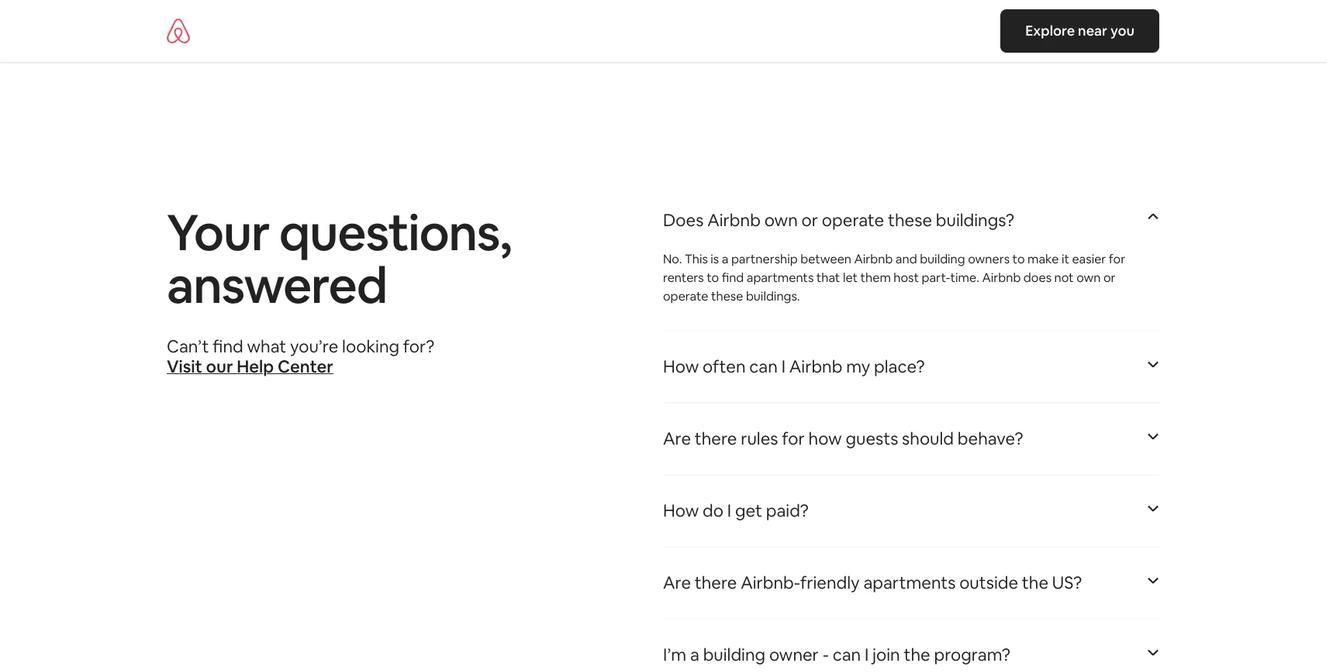 Task type: vqa. For each thing, say whether or not it's contained in the screenshot.
what
yes



Task type: describe. For each thing, give the bounding box(es) containing it.
apartments inside no. this is a partnership between airbnb and building owners to make it easier for renters to find apartments that let them host part-time. airbnb does not own or operate these buildings.
[[747, 270, 814, 286]]

join
[[873, 645, 900, 667]]

0 vertical spatial can
[[750, 356, 778, 378]]

do
[[703, 500, 724, 522]]

host
[[894, 270, 919, 286]]

1 horizontal spatial the
[[1022, 572, 1049, 595]]

1 vertical spatial apartments
[[864, 572, 956, 595]]

for?
[[403, 336, 435, 358]]

how do i get paid?
[[663, 500, 809, 522]]

how
[[809, 428, 842, 450]]

us?
[[1053, 572, 1082, 595]]

1 horizontal spatial these
[[888, 209, 932, 232]]

0 horizontal spatial own
[[765, 209, 798, 232]]

airbnb left the my
[[789, 356, 843, 378]]

them
[[861, 270, 891, 286]]

are there rules for how guests should behave?
[[663, 428, 1024, 450]]

that
[[817, 270, 840, 286]]

how often can i airbnb my place?
[[663, 356, 925, 378]]

answered
[[167, 253, 387, 318]]

near
[[1078, 22, 1108, 40]]

friendly
[[801, 572, 860, 595]]

there for rules
[[695, 428, 737, 450]]

operate inside no. this is a partnership between airbnb and building owners to make it easier for renters to find apartments that let them host part-time. airbnb does not own or operate these buildings.
[[663, 289, 709, 304]]

let
[[843, 270, 858, 286]]

how for how often can i airbnb my place?
[[663, 356, 699, 378]]

these inside no. this is a partnership between airbnb and building owners to make it easier for renters to find apartments that let them host part-time. airbnb does not own or operate these buildings.
[[711, 289, 743, 304]]

no.
[[663, 251, 682, 267]]

a inside no. this is a partnership between airbnb and building owners to make it easier for renters to find apartments that let them host part-time. airbnb does not own or operate these buildings.
[[722, 251, 729, 267]]

it
[[1062, 251, 1070, 267]]

renters
[[663, 270, 704, 286]]

there for airbnb-
[[695, 572, 737, 595]]

for inside no. this is a partnership between airbnb and building owners to make it easier for renters to find apartments that let them host part-time. airbnb does not own or operate these buildings.
[[1109, 251, 1126, 267]]

airbnb up 'them'
[[854, 251, 893, 267]]

no. this is a partnership between airbnb and building owners to make it easier for renters to find apartments that let them host part-time. airbnb does not own or operate these buildings.
[[663, 251, 1126, 304]]

0 vertical spatial to
[[1013, 251, 1025, 267]]

rules
[[741, 428, 778, 450]]

find inside no. this is a partnership between airbnb and building owners to make it easier for renters to find apartments that let them host part-time. airbnb does not own or operate these buildings.
[[722, 270, 744, 286]]

owner
[[769, 645, 819, 667]]

and
[[896, 251, 917, 267]]

0 horizontal spatial to
[[707, 270, 719, 286]]

or inside no. this is a partnership between airbnb and building owners to make it easier for renters to find apartments that let them host part-time. airbnb does not own or operate these buildings.
[[1104, 270, 1116, 286]]

0 horizontal spatial the
[[904, 645, 931, 667]]

1 horizontal spatial i
[[782, 356, 786, 378]]

find inside can't find what you're looking for? visit our help center
[[213, 336, 243, 358]]

buildings?
[[936, 209, 1015, 232]]

does
[[1024, 270, 1052, 286]]

airbnb-
[[741, 572, 801, 595]]

should
[[902, 428, 954, 450]]

1 vertical spatial a
[[690, 645, 700, 667]]

2 vertical spatial i
[[865, 645, 869, 667]]

easier
[[1072, 251, 1106, 267]]

center
[[278, 356, 333, 378]]



Task type: locate. For each thing, give the bounding box(es) containing it.
2 there from the top
[[695, 572, 737, 595]]

can right ‑
[[833, 645, 861, 667]]

explore near you
[[1026, 22, 1135, 40]]

looking
[[342, 336, 400, 358]]

0 horizontal spatial can
[[750, 356, 778, 378]]

explore near you button
[[1001, 9, 1160, 53]]

program?
[[934, 645, 1011, 667]]

1 how from the top
[[663, 356, 699, 378]]

often
[[703, 356, 746, 378]]

or up the "between"
[[802, 209, 818, 232]]

paid?
[[766, 500, 809, 522]]

own
[[765, 209, 798, 232], [1077, 270, 1101, 286]]

visit
[[167, 356, 202, 378]]

how
[[663, 356, 699, 378], [663, 500, 699, 522]]

can't find what you're looking for? visit our help center
[[167, 336, 435, 378]]

to
[[1013, 251, 1025, 267], [707, 270, 719, 286]]

these up 'and'
[[888, 209, 932, 232]]

0 horizontal spatial operate
[[663, 289, 709, 304]]

help
[[237, 356, 274, 378]]

your questions,
[[167, 200, 511, 265]]

i right often
[[782, 356, 786, 378]]

how for how do i get paid?
[[663, 500, 699, 522]]

my
[[846, 356, 871, 378]]

are there airbnb-friendly apartments outside the us?
[[663, 572, 1082, 595]]

1 horizontal spatial apartments
[[864, 572, 956, 595]]

operate down 'renters' on the top
[[663, 289, 709, 304]]

you're
[[290, 336, 338, 358]]

for right "easier"
[[1109, 251, 1126, 267]]

building up part-
[[920, 251, 965, 267]]

how left the do
[[663, 500, 699, 522]]

a
[[722, 251, 729, 267], [690, 645, 700, 667]]

2 how from the top
[[663, 500, 699, 522]]

0 vertical spatial a
[[722, 251, 729, 267]]

outside
[[960, 572, 1019, 595]]

the right join
[[904, 645, 931, 667]]

airbnb down owners
[[982, 270, 1021, 286]]

or
[[802, 209, 818, 232], [1104, 270, 1116, 286]]

1 horizontal spatial or
[[1104, 270, 1116, 286]]

is
[[711, 251, 719, 267]]

a right the i'm
[[690, 645, 700, 667]]

find
[[722, 270, 744, 286], [213, 336, 243, 358]]

i'm
[[663, 645, 687, 667]]

0 horizontal spatial for
[[782, 428, 805, 450]]

0 horizontal spatial building
[[703, 645, 766, 667]]

1 vertical spatial these
[[711, 289, 743, 304]]

0 vertical spatial find
[[722, 270, 744, 286]]

between
[[801, 251, 852, 267]]

0 horizontal spatial these
[[711, 289, 743, 304]]

airbnb up is
[[708, 209, 761, 232]]

can
[[750, 356, 778, 378], [833, 645, 861, 667]]

our
[[206, 356, 233, 378]]

these
[[888, 209, 932, 232], [711, 289, 743, 304]]

operate up the "between"
[[822, 209, 884, 232]]

partnership
[[731, 251, 798, 267]]

own inside no. this is a partnership between airbnb and building owners to make it easier for renters to find apartments that let them host part-time. airbnb does not own or operate these buildings.
[[1077, 270, 1101, 286]]

find down the partnership
[[722, 270, 744, 286]]

a right is
[[722, 251, 729, 267]]

are
[[663, 428, 691, 450], [663, 572, 691, 595]]

the left us?
[[1022, 572, 1049, 595]]

building
[[920, 251, 965, 267], [703, 645, 766, 667]]

0 vertical spatial how
[[663, 356, 699, 378]]

1 vertical spatial for
[[782, 428, 805, 450]]

1 vertical spatial find
[[213, 336, 243, 358]]

part-
[[922, 270, 951, 286]]

make
[[1028, 251, 1059, 267]]

1 vertical spatial how
[[663, 500, 699, 522]]

airbnb
[[708, 209, 761, 232], [854, 251, 893, 267], [982, 270, 1021, 286], [789, 356, 843, 378]]

i right the do
[[727, 500, 732, 522]]

1 vertical spatial the
[[904, 645, 931, 667]]

1 vertical spatial or
[[1104, 270, 1116, 286]]

this
[[685, 251, 708, 267]]

how left often
[[663, 356, 699, 378]]

are for are there rules for how guests should behave?
[[663, 428, 691, 450]]

0 horizontal spatial i
[[727, 500, 732, 522]]

for left how
[[782, 428, 805, 450]]

1 horizontal spatial find
[[722, 270, 744, 286]]

1 vertical spatial there
[[695, 572, 737, 595]]

1 vertical spatial i
[[727, 500, 732, 522]]

0 vertical spatial i
[[782, 356, 786, 378]]

visit our help center link
[[167, 356, 333, 378]]

to left make at the top of the page
[[1013, 251, 1025, 267]]

questions,
[[279, 200, 511, 265]]

1 vertical spatial are
[[663, 572, 691, 595]]

you
[[1111, 22, 1135, 40]]

these down is
[[711, 289, 743, 304]]

apartments
[[747, 270, 814, 286], [864, 572, 956, 595]]

your
[[167, 200, 270, 265]]

can't
[[167, 336, 209, 358]]

i left join
[[865, 645, 869, 667]]

place?
[[874, 356, 925, 378]]

find left the what
[[213, 336, 243, 358]]

0 vertical spatial operate
[[822, 209, 884, 232]]

0 vertical spatial there
[[695, 428, 737, 450]]

the
[[1022, 572, 1049, 595], [904, 645, 931, 667]]

or down "easier"
[[1104, 270, 1116, 286]]

1 horizontal spatial a
[[722, 251, 729, 267]]

guests
[[846, 428, 899, 450]]

1 horizontal spatial building
[[920, 251, 965, 267]]

0 horizontal spatial or
[[802, 209, 818, 232]]

not
[[1055, 270, 1074, 286]]

1 vertical spatial operate
[[663, 289, 709, 304]]

0 horizontal spatial find
[[213, 336, 243, 358]]

can right often
[[750, 356, 778, 378]]

i'm a building owner ‑ can i join the program?
[[663, 645, 1011, 667]]

1 vertical spatial own
[[1077, 270, 1101, 286]]

0 vertical spatial the
[[1022, 572, 1049, 595]]

0 vertical spatial building
[[920, 251, 965, 267]]

1 there from the top
[[695, 428, 737, 450]]

0 horizontal spatial apartments
[[747, 270, 814, 286]]

there left "airbnb-"
[[695, 572, 737, 595]]

time.
[[951, 270, 980, 286]]

buildings.
[[746, 289, 800, 304]]

1 horizontal spatial to
[[1013, 251, 1025, 267]]

building right the i'm
[[703, 645, 766, 667]]

owners
[[968, 251, 1010, 267]]

own down "easier"
[[1077, 270, 1101, 286]]

does airbnb own or operate these buildings?
[[663, 209, 1015, 232]]

0 vertical spatial or
[[802, 209, 818, 232]]

does
[[663, 209, 704, 232]]

behave?
[[958, 428, 1024, 450]]

operate
[[822, 209, 884, 232], [663, 289, 709, 304]]

building inside no. this is a partnership between airbnb and building owners to make it easier for renters to find apartments that let them host part-time. airbnb does not own or operate these buildings.
[[920, 251, 965, 267]]

there
[[695, 428, 737, 450], [695, 572, 737, 595]]

to down is
[[707, 270, 719, 286]]

apartments up join
[[864, 572, 956, 595]]

for
[[1109, 251, 1126, 267], [782, 428, 805, 450]]

0 vertical spatial these
[[888, 209, 932, 232]]

1 horizontal spatial operate
[[822, 209, 884, 232]]

apartments up the buildings. on the right top of page
[[747, 270, 814, 286]]

1 horizontal spatial for
[[1109, 251, 1126, 267]]

are for are there airbnb-friendly apartments outside the us?
[[663, 572, 691, 595]]

get
[[735, 500, 762, 522]]

0 vertical spatial are
[[663, 428, 691, 450]]

1 vertical spatial to
[[707, 270, 719, 286]]

1 horizontal spatial own
[[1077, 270, 1101, 286]]

explore
[[1026, 22, 1075, 40]]

0 vertical spatial own
[[765, 209, 798, 232]]

1 are from the top
[[663, 428, 691, 450]]

0 horizontal spatial a
[[690, 645, 700, 667]]

1 vertical spatial building
[[703, 645, 766, 667]]

own up the partnership
[[765, 209, 798, 232]]

2 horizontal spatial i
[[865, 645, 869, 667]]

i
[[782, 356, 786, 378], [727, 500, 732, 522], [865, 645, 869, 667]]

0 vertical spatial for
[[1109, 251, 1126, 267]]

2 are from the top
[[663, 572, 691, 595]]

1 vertical spatial can
[[833, 645, 861, 667]]

0 vertical spatial apartments
[[747, 270, 814, 286]]

what
[[247, 336, 286, 358]]

1 horizontal spatial can
[[833, 645, 861, 667]]

there left rules
[[695, 428, 737, 450]]

‑
[[823, 645, 829, 667]]



